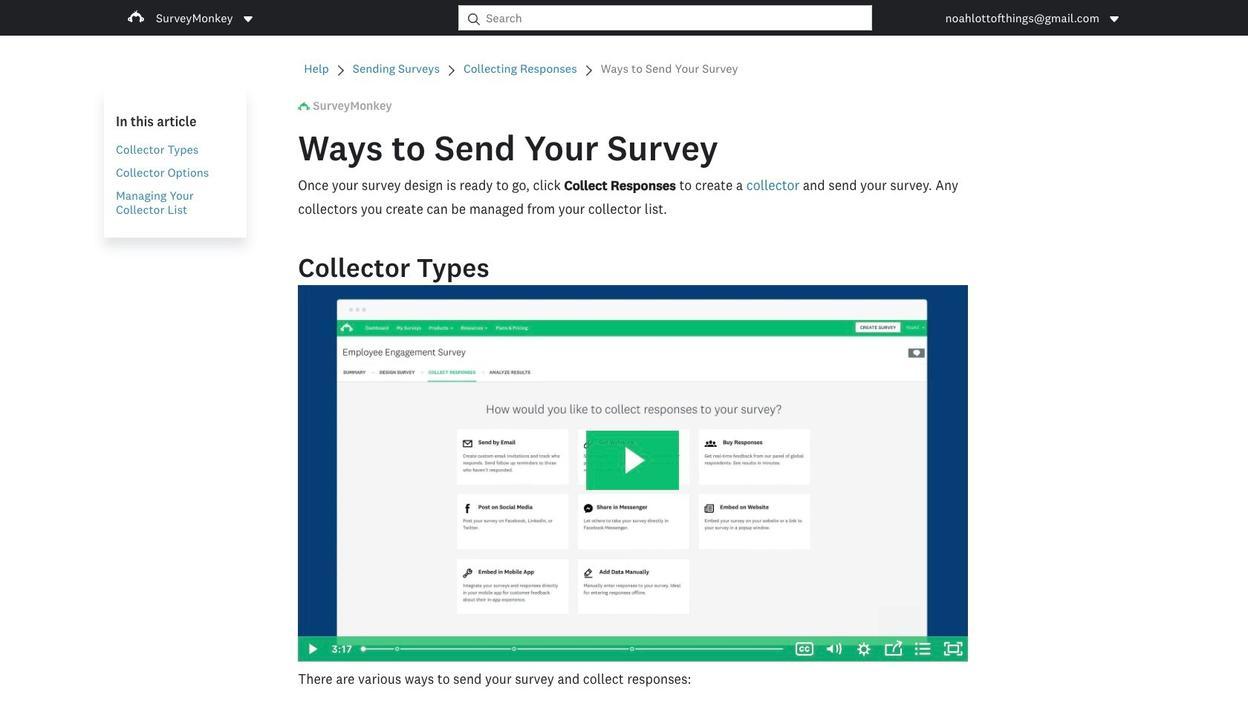 Task type: describe. For each thing, give the bounding box(es) containing it.
chapter markers toolbar
[[364, 637, 782, 662]]

Search text field
[[480, 6, 872, 30]]

open image
[[242, 13, 254, 25]]



Task type: locate. For each thing, give the bounding box(es) containing it.
open image
[[1109, 13, 1121, 25], [243, 16, 252, 22], [1111, 16, 1119, 22]]

search image
[[469, 13, 480, 25], [469, 13, 480, 25]]

open image inside image
[[243, 16, 252, 22]]

playbar slider
[[353, 637, 790, 662]]

video element
[[298, 285, 968, 662]]



